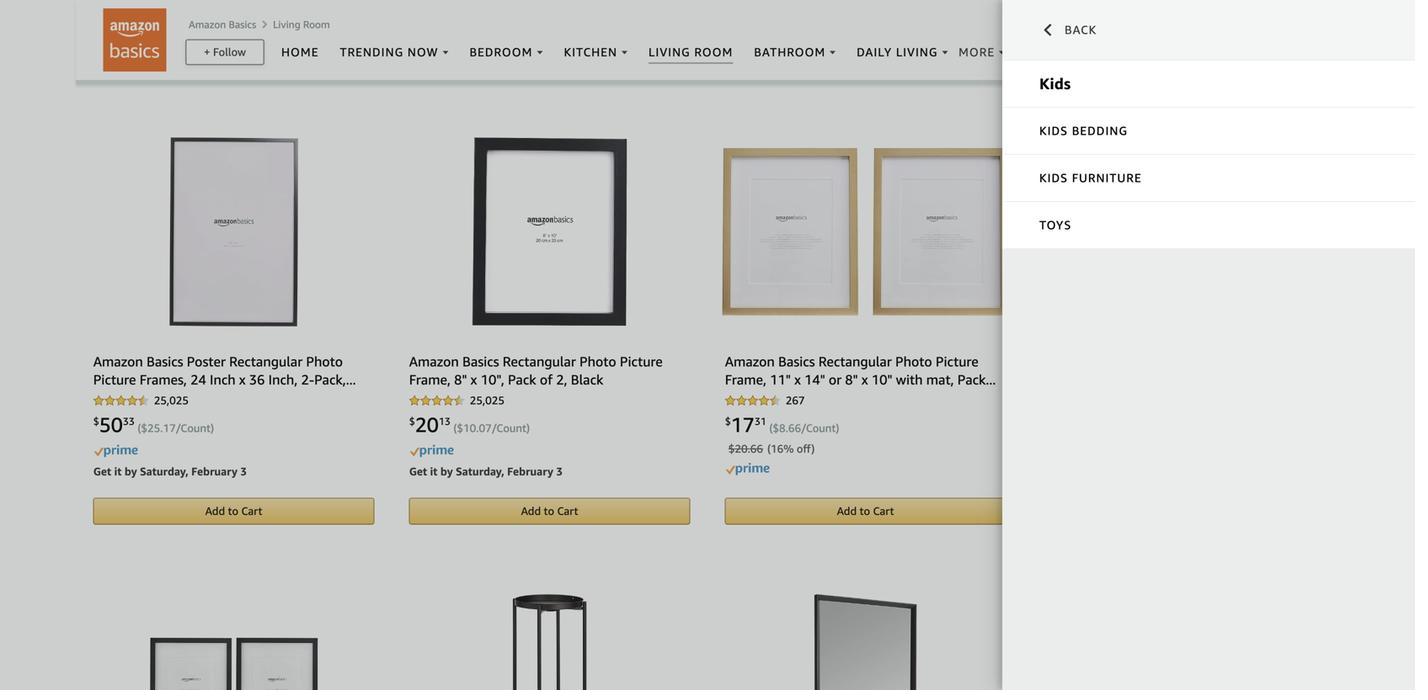 Task type: locate. For each thing, give the bounding box(es) containing it.
8
[[779, 422, 786, 435]]

$ left 33
[[93, 416, 99, 428]]

1 saturday, from the left
[[140, 465, 188, 478]]

20 left left
[[120, 3, 133, 16]]

it for 50
[[114, 465, 122, 478]]

3 for 20
[[556, 465, 563, 478]]

left
[[135, 3, 153, 16]]

0 horizontal spatial get it by saturday, february 3
[[93, 465, 247, 478]]

back button
[[1002, 0, 1415, 61]]

66 left 16%
[[750, 443, 763, 456]]

1 horizontal spatial 66
[[788, 422, 801, 435]]

february down ( $ 10 . 07 / count )
[[507, 465, 553, 478]]

25,025
[[154, 394, 189, 407], [470, 394, 505, 407]]

1 horizontal spatial saturday,
[[456, 465, 504, 478]]

0 horizontal spatial 20
[[120, 3, 133, 16]]

saturday, for 20
[[456, 465, 504, 478]]

2 get it by saturday, february 3 from the left
[[409, 465, 563, 478]]

16%
[[771, 443, 794, 456]]

2 / from the left
[[492, 422, 497, 435]]

get down the 50 on the left of page
[[93, 465, 111, 478]]

it down '$ 50 33'
[[114, 465, 122, 478]]

saturday,
[[140, 465, 188, 478], [456, 465, 504, 478]]

. right 13
[[476, 422, 479, 435]]

) right the 8
[[836, 422, 839, 435]]

0 horizontal spatial 66
[[750, 443, 763, 456]]

amazon basics poster rectangular photo picture frames, 24 inch x 36 inch, 2-pack, black image
[[169, 137, 298, 327]]

2 horizontal spatial /
[[801, 422, 806, 435]]

count for 50
[[181, 422, 211, 435]]

3 / from the left
[[801, 422, 806, 435]]

.
[[160, 422, 163, 435], [476, 422, 479, 435], [786, 422, 788, 435], [748, 443, 750, 456]]

+ follow
[[204, 45, 246, 58]]

saturday, for 50
[[140, 465, 188, 478]]

it down $ 20 13
[[430, 465, 438, 478]]

3
[[240, 465, 247, 478], [556, 465, 563, 478]]

february down ( $ 25 . 17 / count )
[[191, 465, 238, 478]]

1 horizontal spatial 20
[[415, 413, 439, 437]]

. right 33
[[160, 422, 163, 435]]

living room
[[273, 18, 330, 30]]

count
[[181, 422, 211, 435], [497, 422, 526, 435], [806, 422, 836, 435]]

1 horizontal spatial 3
[[556, 465, 563, 478]]

room
[[303, 18, 330, 30]]

count right 07
[[497, 422, 526, 435]]

/ right 10
[[492, 422, 497, 435]]

1 3 from the left
[[240, 465, 247, 478]]

saturday, down 25 at bottom
[[140, 465, 188, 478]]

/ right 25 at bottom
[[176, 422, 181, 435]]

/
[[176, 422, 181, 435], [492, 422, 497, 435], [801, 422, 806, 435]]

back
[[1065, 23, 1097, 37]]

17 left the 8
[[731, 413, 755, 437]]

20 left 10
[[415, 413, 439, 437]]

1 horizontal spatial /
[[492, 422, 497, 435]]

0 horizontal spatial by
[[125, 465, 137, 478]]

$ left 31 at right bottom
[[725, 416, 731, 428]]

/ inside ( $ 8 . 66 / count ) $ 20 . 66 ( 16% off )
[[801, 422, 806, 435]]

by
[[125, 465, 137, 478], [440, 465, 453, 478]]

soon.
[[233, 3, 260, 16]]

2 3 from the left
[[556, 465, 563, 478]]

0 horizontal spatial 25,025
[[154, 394, 189, 407]]

1 horizontal spatial 17
[[731, 413, 755, 437]]

amazon
[[189, 18, 226, 30]]

267
[[786, 394, 805, 407]]

saturday, down 07
[[456, 465, 504, 478]]

amazon basics round plant stand, black image
[[512, 595, 587, 691]]

1 horizontal spatial february
[[507, 465, 553, 478]]

get for 20
[[409, 465, 427, 478]]

$ right 33
[[141, 422, 147, 435]]

) right 07
[[526, 422, 530, 435]]

/ for 50
[[176, 422, 181, 435]]

( for 25
[[138, 422, 141, 435]]

0 horizontal spatial it
[[114, 465, 122, 478]]

follow
[[213, 45, 246, 58]]

1 february from the left
[[191, 465, 238, 478]]

february
[[191, 465, 238, 478], [507, 465, 553, 478]]

2 get from the left
[[409, 465, 427, 478]]

only
[[93, 3, 117, 16]]

$
[[93, 416, 99, 428], [409, 416, 415, 428], [725, 416, 731, 428], [141, 422, 147, 435], [457, 422, 463, 435], [773, 422, 779, 435], [728, 443, 735, 456]]

1 / from the left
[[176, 422, 181, 435]]

2 horizontal spatial count
[[806, 422, 836, 435]]

25,025 up ( $ 25 . 17 / count )
[[154, 394, 189, 407]]

/ for 20
[[492, 422, 497, 435]]

0 horizontal spatial /
[[176, 422, 181, 435]]

20 down $ 17 31 at the bottom right of the page
[[735, 443, 748, 456]]

$ inside $ 20 13
[[409, 416, 415, 428]]

get down $ 20 13
[[409, 465, 427, 478]]

2 vertical spatial 20
[[735, 443, 748, 456]]

1 horizontal spatial count
[[497, 422, 526, 435]]

. up 16%
[[786, 422, 788, 435]]

1 vertical spatial 66
[[750, 443, 763, 456]]

+
[[204, 45, 210, 58]]

20
[[120, 3, 133, 16], [415, 413, 439, 437], [735, 443, 748, 456]]

1 vertical spatial 20
[[415, 413, 439, 437]]

get it by saturday, february 3 down ( $ 25 . 17 / count )
[[93, 465, 247, 478]]

( $ 8 . 66 / count ) $ 20 . 66 ( 16% off )
[[728, 422, 839, 456]]

(
[[138, 422, 141, 435], [454, 422, 457, 435], [769, 422, 773, 435], [767, 443, 771, 456]]

only 20 left in stock - order soon.
[[93, 3, 260, 16]]

3 count from the left
[[806, 422, 836, 435]]

order
[[204, 3, 231, 16]]

25,025 for 50
[[154, 394, 189, 407]]

1 horizontal spatial it
[[430, 465, 438, 478]]

66 right the 8
[[788, 422, 801, 435]]

( $ 10 . 07 / count )
[[454, 422, 530, 435]]

$ 50 33
[[93, 413, 135, 437]]

20 for $ 20 13
[[415, 413, 439, 437]]

get it by saturday, february 3 for 20
[[409, 465, 563, 478]]

0 horizontal spatial count
[[181, 422, 211, 435]]

amazon basics rectangular photo picture frame, 8" x 10", pack of 5, black image
[[1064, 137, 1299, 327]]

in
[[156, 3, 165, 16]]

33
[[123, 416, 135, 428]]

) right 25 at bottom
[[211, 422, 214, 435]]

get
[[93, 465, 111, 478], [409, 465, 427, 478]]

1 get from the left
[[93, 465, 111, 478]]

66
[[788, 422, 801, 435], [750, 443, 763, 456]]

)
[[211, 422, 214, 435], [526, 422, 530, 435], [836, 422, 839, 435], [812, 443, 815, 456]]

2 it from the left
[[430, 465, 438, 478]]

amazon basics logo image
[[103, 8, 166, 72]]

by for 20
[[440, 465, 453, 478]]

0 horizontal spatial get
[[93, 465, 111, 478]]

20 for only 20 left in stock - order soon.
[[120, 3, 133, 16]]

1 horizontal spatial get it by saturday, february 3
[[409, 465, 563, 478]]

get for 50
[[93, 465, 111, 478]]

. for 25
[[160, 422, 163, 435]]

. for 8
[[786, 422, 788, 435]]

/ up off
[[801, 422, 806, 435]]

it for 20
[[430, 465, 438, 478]]

2 25,025 from the left
[[470, 394, 505, 407]]

by for 50
[[125, 465, 137, 478]]

count right 25 at bottom
[[181, 422, 211, 435]]

it
[[114, 465, 122, 478], [430, 465, 438, 478]]

0 vertical spatial 20
[[120, 3, 133, 16]]

basics
[[229, 18, 256, 30]]

1 count from the left
[[181, 422, 211, 435]]

by down '$ 50 33'
[[125, 465, 137, 478]]

get it by saturday, february 3 down 07
[[409, 465, 563, 478]]

2 horizontal spatial 20
[[735, 443, 748, 456]]

$ left 13
[[409, 416, 415, 428]]

by down $ 20 13
[[440, 465, 453, 478]]

amazon basics 11" x 14" rectangular photo picture frame, (8" x 10" with mat), 2-pack, black, 15.2 inch l x 12.2 inch w image
[[139, 595, 329, 691]]

2 count from the left
[[497, 422, 526, 435]]

0 horizontal spatial february
[[191, 465, 238, 478]]

1 horizontal spatial get
[[409, 465, 427, 478]]

17
[[731, 413, 755, 437], [163, 422, 176, 435]]

february for 20
[[507, 465, 553, 478]]

0 horizontal spatial 3
[[240, 465, 247, 478]]

amazon basics rectangular photo picture frame, 11" x 14" or 8" x 10" with mat, pack of 2, gold, 12.28 x 15.18 inches image
[[722, 147, 1009, 317]]

1 it from the left
[[114, 465, 122, 478]]

1 horizontal spatial by
[[440, 465, 453, 478]]

13
[[439, 416, 451, 428]]

1 by from the left
[[125, 465, 137, 478]]

25,025 up 07
[[470, 394, 505, 407]]

count up off
[[806, 422, 836, 435]]

1 horizontal spatial 25,025
[[470, 394, 505, 407]]

17 right 25 at bottom
[[163, 422, 176, 435]]

1 25,025 from the left
[[154, 394, 189, 407]]

$ right 31 at right bottom
[[773, 422, 779, 435]]

1 get it by saturday, february 3 from the left
[[93, 465, 247, 478]]

get it by saturday, february 3
[[93, 465, 247, 478], [409, 465, 563, 478]]

2 by from the left
[[440, 465, 453, 478]]

2 saturday, from the left
[[456, 465, 504, 478]]

2 february from the left
[[507, 465, 553, 478]]

0 horizontal spatial saturday,
[[140, 465, 188, 478]]



Task type: vqa. For each thing, say whether or not it's contained in the screenshot.
Search 'icon'
yes



Task type: describe. For each thing, give the bounding box(es) containing it.
) for ( $ 8 . 66 / count ) $ 20 . 66 ( 16% off )
[[836, 422, 839, 435]]

Search all Amazon Basics search field
[[1118, 38, 1299, 66]]

get it by saturday, february 3 for 50
[[93, 465, 247, 478]]

february for 50
[[191, 465, 238, 478]]

$ 20 13
[[409, 413, 451, 437]]

$ inside $ 17 31
[[725, 416, 731, 428]]

living
[[273, 18, 300, 30]]

0 horizontal spatial 17
[[163, 422, 176, 435]]

$ down $ 17 31 at the bottom right of the page
[[728, 443, 735, 456]]

25
[[147, 422, 160, 435]]

$ 17 31
[[725, 413, 767, 437]]

) for ( $ 10 . 07 / count )
[[526, 422, 530, 435]]

amazon basics
[[189, 18, 256, 30]]

search image
[[1093, 42, 1113, 62]]

10
[[463, 422, 476, 435]]

) for ( $ 25 . 17 / count )
[[211, 422, 214, 435]]

20 inside ( $ 8 . 66 / count ) $ 20 . 66 ( 16% off )
[[735, 443, 748, 456]]

stock
[[168, 3, 194, 16]]

07
[[479, 422, 492, 435]]

25,025 for 20
[[470, 394, 505, 407]]

( for 10
[[454, 422, 457, 435]]

( for 8
[[769, 422, 773, 435]]

amazon basics rectangular wall mount mirror 24" x 36", peaked trim, black image
[[814, 595, 917, 691]]

+ follow button
[[187, 40, 263, 64]]

. down $ 17 31 at the bottom right of the page
[[748, 443, 750, 456]]

off
[[797, 443, 812, 456]]

3 for 50
[[240, 465, 247, 478]]

0 vertical spatial 66
[[788, 422, 801, 435]]

$ right 13
[[457, 422, 463, 435]]

amazon basics rectangular photo picture frame, 8" x 10", pack of 2, black image
[[472, 137, 627, 327]]

( $ 25 . 17 / count )
[[138, 422, 214, 435]]

$ inside '$ 50 33'
[[93, 416, 99, 428]]

count for 20
[[497, 422, 526, 435]]

50
[[99, 413, 123, 437]]

31
[[755, 416, 767, 428]]

amazon basics link
[[189, 18, 256, 30]]

. for 10
[[476, 422, 479, 435]]

living room link
[[273, 18, 330, 30]]

count inside ( $ 8 . 66 / count ) $ 20 . 66 ( 16% off )
[[806, 422, 836, 435]]

-
[[197, 3, 201, 16]]

) right 16%
[[812, 443, 815, 456]]



